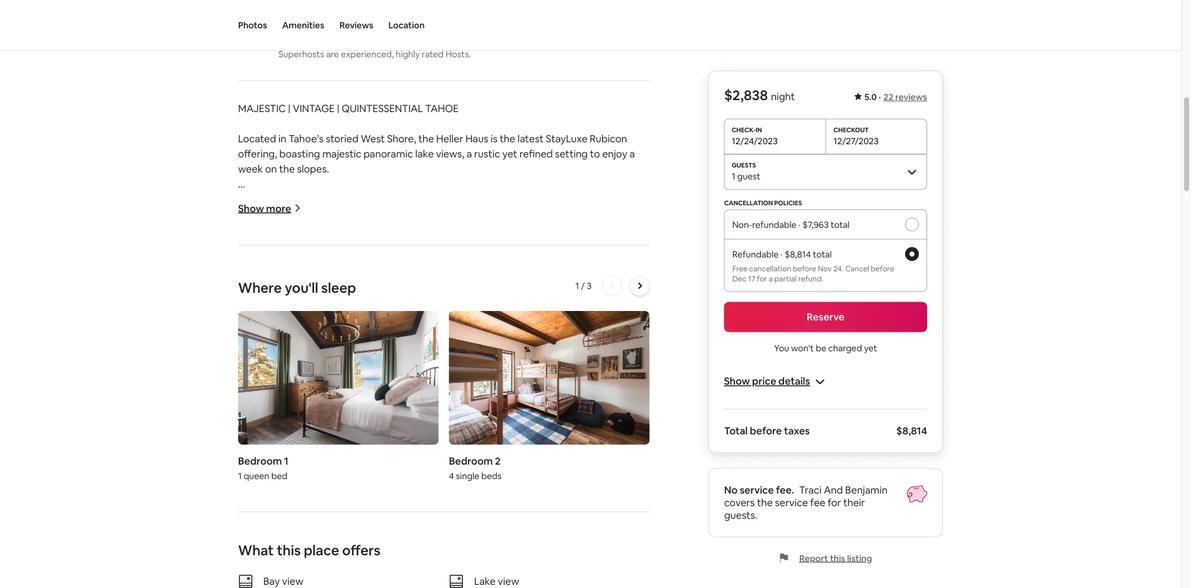 Task type: vqa. For each thing, say whether or not it's contained in the screenshot.
Near within "Big Bear Lake, California Near Big Bear Mountain Resort Nov 6 – 11 $304 Night"
no



Task type: locate. For each thing, give the bounding box(es) containing it.
1 horizontal spatial 4
[[449, 470, 454, 482]]

bedroom for bedroom 1
[[238, 455, 282, 468]]

/
[[581, 280, 585, 292]]

3 - from the top
[[238, 283, 242, 296]]

0 vertical spatial in
[[278, 132, 286, 145]]

0 vertical spatial haus
[[466, 132, 489, 145]]

storied
[[326, 132, 359, 145]]

redwood up mountain on the bottom left of page
[[468, 420, 510, 432]]

highly
[[396, 48, 420, 59]]

a down renovated
[[317, 359, 322, 372]]

service left fee
[[775, 496, 808, 509]]

yet inside located in tahoe's storied west shore, the heller haus is the latest stayluxe rubicon offering, boasting majestic panoramic lake views, a rustic yet refined setting to enjoy a week on the slopes.
[[502, 147, 517, 160]]

22
[[884, 91, 894, 103]]

bedroom inside bedroom 2 4 single beds
[[449, 455, 493, 468]]

epic
[[252, 389, 271, 402]]

hosts.
[[446, 48, 471, 59]]

haus inside the thoughtfully renovated and restored in 2023, the heller haus returns to tahoe with the rich character of a classic alpine lodge, while delivering refined modern appointments and stunning design allowing you to unwind after an exhilarating day on the slopes, or a an epic day out on the lake.
[[495, 344, 519, 357]]

in inside located in tahoe's storied west shore, the heller haus is the latest stayluxe rubicon offering, boasting majestic panoramic lake views, a rustic yet refined setting to enjoy a week on the slopes.
[[278, 132, 286, 145]]

tahoe's
[[289, 132, 324, 145]]

service right no
[[740, 484, 774, 497]]

0 vertical spatial $8,814
[[785, 249, 811, 260]]

before right 'cancel'
[[871, 264, 895, 273]]

1 vertical spatial haus
[[495, 344, 519, 357]]

all up granite
[[292, 420, 302, 432]]

bedroom 1 1 queen bed
[[238, 455, 289, 482]]

0 horizontal spatial yet
[[502, 147, 517, 160]]

as
[[584, 556, 595, 569]]

rubicon inside 'a home for all seasons, and retaining its gorgeous redwood post and beam architecture and soaring granite fireplace, this cozy but spacious mountain lodge is the perfect basecamp for all of your tahoe adventures. enjoy panoramic views from rubicon peak to mt rose, and sapphire blue waters that appear to be so close you could almost reach it. the heller haus is perched atop a vista that allows for a truly four season tahoe experience.'
[[570, 450, 608, 463]]

heller inside 'a home for all seasons, and retaining its gorgeous redwood post and beam architecture and soaring granite fireplace, this cozy but spacious mountain lodge is the perfect basecamp for all of your tahoe adventures. enjoy panoramic views from rubicon peak to mt rose, and sapphire blue waters that appear to be so close you could almost reach it. the heller haus is perched atop a vista that allows for a truly four season tahoe experience.'
[[258, 480, 285, 493]]

yet right "charged"
[[864, 342, 877, 354]]

1 horizontal spatial that
[[418, 480, 437, 493]]

service inside traci and benjamin covers the service fee for their guests.
[[775, 496, 808, 509]]

0 horizontal spatial on
[[265, 162, 277, 175]]

2 vertical spatial ·
[[781, 249, 783, 260]]

before right the 'total'
[[750, 425, 782, 438]]

1 horizontal spatial day
[[535, 374, 552, 387]]

unload up gear,
[[505, 556, 536, 569]]

0 horizontal spatial is
[[313, 480, 319, 493]]

0 vertical spatial lake
[[415, 147, 434, 160]]

0 vertical spatial unload
[[505, 556, 536, 569]]

2 horizontal spatial before
[[871, 264, 895, 273]]

this for report this listing
[[830, 553, 846, 564]]

0 vertical spatial 4
[[244, 238, 250, 251]]

your down fireplace,
[[329, 450, 349, 463]]

lake
[[415, 147, 434, 160], [295, 193, 314, 206]]

0 horizontal spatial an
[[238, 389, 249, 402]]

warmth
[[320, 556, 356, 569]]

show inside button
[[724, 375, 750, 388]]

0 horizontal spatial |
[[288, 102, 291, 115]]

spacious
[[436, 435, 476, 448]]

1 horizontal spatial haus
[[466, 132, 489, 145]]

1 - from the top
[[238, 193, 242, 206]]

1 horizontal spatial ·
[[799, 219, 801, 230]]

show for show price details
[[724, 375, 750, 388]]

| left "vintage"
[[288, 102, 291, 115]]

1 vertical spatial is
[[553, 435, 560, 448]]

$2,838 night
[[724, 86, 795, 104]]

lake inside - panoramic lake view ~ 3000 sq ft luxury lodge
[[295, 193, 314, 206]]

listing
[[847, 553, 872, 564]]

a down cancellation
[[769, 274, 773, 284]]

view up luxury in the top left of the page
[[316, 193, 337, 206]]

2 | from the left
[[337, 102, 340, 115]]

the right shore, at the top
[[418, 132, 434, 145]]

0 horizontal spatial all
[[292, 420, 302, 432]]

allowing
[[333, 374, 371, 387]]

1 vertical spatial be
[[467, 465, 479, 478]]

the
[[238, 480, 256, 493]]

haus up rustic on the top left of the page
[[466, 132, 489, 145]]

perfect
[[580, 435, 615, 448]]

heller inside greeted with the warmth of alder and redwoods, you can unload your gear as you enter the mudroom. shake the snow off your boots, unload your gear, and head inside the old growth redwood halls of heller haus.
[[353, 586, 380, 588]]

2 horizontal spatial view
[[498, 575, 519, 588]]

1 vertical spatial 4
[[449, 470, 454, 482]]

a down the so
[[486, 480, 491, 493]]

you down alpine
[[374, 374, 391, 387]]

and
[[297, 299, 315, 312], [349, 344, 366, 357], [238, 374, 256, 387], [346, 420, 363, 432], [536, 420, 553, 432], [238, 435, 256, 448], [280, 465, 297, 478], [396, 556, 413, 569], [532, 571, 550, 584]]

- left ski
[[238, 299, 242, 312]]

to up it.
[[635, 450, 645, 463]]

1 inside popup button
[[732, 170, 736, 182]]

rubicon up enjoy
[[590, 132, 627, 145]]

rubicon
[[590, 132, 627, 145], [570, 450, 608, 463]]

shore,
[[387, 132, 416, 145]]

heller down rose,
[[258, 480, 285, 493]]

the up "or"
[[621, 344, 637, 357]]

None radio
[[905, 218, 919, 232], [905, 247, 919, 261], [905, 218, 919, 232], [905, 247, 919, 261]]

1 horizontal spatial redwood
[[468, 420, 510, 432]]

$8,814
[[785, 249, 811, 260], [897, 425, 927, 438]]

snow
[[354, 571, 379, 584]]

bedroom 2 4 single beds
[[449, 455, 502, 482]]

growth
[[238, 586, 272, 588]]

a inside 'refundable · $8,814 total free cancellation before nov 24. cancel before dec 17 for a partial refund.'
[[769, 274, 773, 284]]

and down you'll
[[297, 299, 315, 312]]

· for 22
[[879, 91, 881, 103]]

for right the 17 at the right top of the page
[[757, 274, 767, 284]]

4
[[244, 238, 250, 251], [449, 470, 454, 482]]

panoramic up the so
[[466, 450, 515, 463]]

1
[[732, 170, 736, 182], [576, 280, 579, 292], [284, 455, 289, 468], [238, 470, 242, 482]]

0 horizontal spatial show
[[238, 202, 264, 215]]

0 vertical spatial redwood
[[468, 420, 510, 432]]

- left fast
[[238, 283, 242, 296]]

0 horizontal spatial haus
[[287, 480, 310, 493]]

0 vertical spatial with
[[599, 344, 619, 357]]

redwood
[[468, 420, 510, 432], [274, 586, 316, 588]]

1 horizontal spatial service
[[775, 496, 808, 509]]

a right enjoy
[[630, 147, 635, 160]]

where you'll sleep
[[238, 279, 356, 297]]

before
[[793, 264, 816, 273], [871, 264, 895, 273], [750, 425, 782, 438]]

report
[[800, 553, 828, 564]]

superhosts are experienced, highly rated hosts.
[[278, 48, 471, 59]]

their
[[844, 496, 865, 509]]

refined for delivering
[[492, 359, 525, 372]]

1 vertical spatial in
[[411, 344, 419, 357]]

0 vertical spatial tahoe
[[569, 344, 597, 357]]

4 - from the top
[[238, 299, 242, 312]]

fee.
[[776, 484, 794, 497]]

lake up luxury in the top left of the page
[[295, 193, 314, 206]]

nov
[[818, 264, 832, 273]]

stunning
[[258, 374, 298, 387]]

- for - panoramic lake view ~ 3000 sq ft luxury lodge
[[238, 193, 242, 206]]

2 horizontal spatial on
[[554, 374, 566, 387]]

- inside - panoramic lake view ~ 3000 sq ft luxury lodge
[[238, 193, 242, 206]]

1 | from the left
[[288, 102, 291, 115]]

this down retaining
[[375, 435, 391, 448]]

on inside located in tahoe's storied west shore, the heller haus is the latest stayluxe rubicon offering, boasting majestic panoramic lake views, a rustic yet refined setting to enjoy a week on the slopes.
[[265, 162, 277, 175]]

almost
[[567, 465, 599, 478]]

12/24/2023
[[732, 135, 778, 146]]

in left 2023, on the left
[[411, 344, 419, 357]]

· left 22
[[879, 91, 881, 103]]

for inside traci and benjamin covers the service fee for their guests.
[[828, 496, 841, 509]]

returns
[[521, 344, 554, 357]]

mt
[[238, 465, 251, 478]]

1 vertical spatial yet
[[864, 342, 877, 354]]

1 vertical spatial panoramic
[[466, 450, 515, 463]]

lodge
[[525, 435, 551, 448]]

0 vertical spatial yet
[[502, 147, 517, 160]]

1 vertical spatial on
[[554, 374, 566, 387]]

refined
[[520, 147, 553, 160], [492, 359, 525, 372]]

this up mudroom.
[[277, 542, 301, 560]]

· up cancellation
[[781, 249, 783, 260]]

refund.
[[799, 274, 824, 284]]

you inside 'a home for all seasons, and retaining its gorgeous redwood post and beam architecture and soaring granite fireplace, this cozy but spacious mountain lodge is the perfect basecamp for all of your tahoe adventures. enjoy panoramic views from rubicon peak to mt rose, and sapphire blue waters that appear to be so close you could almost reach it. the heller haus is perched atop a vista that allows for a truly four season tahoe experience.'
[[520, 465, 537, 478]]

a
[[467, 147, 472, 160], [630, 147, 635, 160], [769, 274, 773, 284], [317, 359, 322, 372], [632, 374, 638, 387], [387, 480, 392, 493], [486, 480, 491, 493]]

on down modern
[[554, 374, 566, 387]]

view for lake view
[[498, 575, 519, 588]]

bed
[[271, 470, 287, 482]]

1 vertical spatial ·
[[799, 219, 801, 230]]

0 horizontal spatial in
[[278, 132, 286, 145]]

0 horizontal spatial lake
[[295, 193, 314, 206]]

you
[[774, 342, 789, 354]]

in up boasting
[[278, 132, 286, 145]]

with up appointments
[[599, 344, 619, 357]]

0 horizontal spatial service
[[740, 484, 774, 497]]

lake left views,
[[415, 147, 434, 160]]

photos
[[238, 20, 267, 31]]

rubicon up almost
[[570, 450, 608, 463]]

1 guest
[[732, 170, 761, 182]]

1 horizontal spatial with
[[599, 344, 619, 357]]

0 vertical spatial is
[[491, 132, 498, 145]]

0 vertical spatial be
[[816, 342, 827, 354]]

0 vertical spatial rubicon
[[590, 132, 627, 145]]

1 horizontal spatial unload
[[505, 556, 536, 569]]

off
[[381, 571, 394, 584]]

you left can
[[466, 556, 483, 569]]

heller inside located in tahoe's storied west shore, the heller haus is the latest stayluxe rubicon offering, boasting majestic panoramic lake views, a rustic yet refined setting to enjoy a week on the slopes.
[[436, 132, 463, 145]]

cancellation
[[724, 199, 773, 207]]

lake
[[474, 575, 496, 588]]

refined down latest
[[520, 147, 553, 160]]

1 horizontal spatial show
[[724, 375, 750, 388]]

refined inside the thoughtfully renovated and restored in 2023, the heller haus returns to tahoe with the rich character of a classic alpine lodge, while delivering refined modern appointments and stunning design allowing you to unwind after an exhilarating day on the slopes, or a an epic day out on the lake.
[[492, 359, 525, 372]]

is up rustic on the top left of the page
[[491, 132, 498, 145]]

0 vertical spatial an
[[466, 374, 477, 387]]

1 horizontal spatial lake
[[415, 147, 434, 160]]

- for - 4 bathrooms
[[238, 238, 242, 251]]

but
[[417, 435, 434, 448]]

bedroom
[[238, 455, 282, 468], [449, 455, 493, 468]]

of inside 'a home for all seasons, and retaining its gorgeous redwood post and beam architecture and soaring granite fireplace, this cozy but spacious mountain lodge is the perfect basecamp for all of your tahoe adventures. enjoy panoramic views from rubicon peak to mt rose, and sapphire blue waters that appear to be so close you could almost reach it. the heller haus is perched atop a vista that allows for a truly four season tahoe experience.'
[[317, 450, 326, 463]]

0 vertical spatial day
[[535, 374, 552, 387]]

design
[[300, 374, 331, 387]]

haus inside located in tahoe's storied west shore, the heller haus is the latest stayluxe rubicon offering, boasting majestic panoramic lake views, a rustic yet refined setting to enjoy a week on the slopes.
[[466, 132, 489, 145]]

a home for all seasons, and retaining its gorgeous redwood post and beam architecture and soaring granite fireplace, this cozy but spacious mountain lodge is the perfect basecamp for all of your tahoe adventures. enjoy panoramic views from rubicon peak to mt rose, and sapphire blue waters that appear to be so close you could almost reach it. the heller haus is perched atop a vista that allows for a truly four season tahoe experience.
[[238, 420, 647, 508]]

2 horizontal spatial haus
[[495, 344, 519, 357]]

and up alpine
[[349, 344, 366, 357]]

and up lodge
[[536, 420, 553, 432]]

of up design
[[305, 359, 314, 372]]

to left enjoy
[[590, 147, 600, 160]]

1 horizontal spatial be
[[816, 342, 827, 354]]

total right $7,963
[[831, 219, 850, 230]]

1 vertical spatial $8,814
[[897, 425, 927, 438]]

view right lake
[[498, 575, 519, 588]]

quintessential
[[342, 102, 423, 115]]

0 vertical spatial total
[[831, 219, 850, 230]]

1 bedroom from the left
[[238, 455, 282, 468]]

old
[[624, 571, 639, 584]]

2 horizontal spatial is
[[553, 435, 560, 448]]

day
[[535, 374, 552, 387], [274, 389, 290, 402]]

tahoe down almost
[[573, 480, 601, 493]]

1 horizontal spatial is
[[491, 132, 498, 145]]

your down can
[[484, 571, 505, 584]]

0 horizontal spatial $8,814
[[785, 249, 811, 260]]

1 horizontal spatial in
[[411, 344, 419, 357]]

can
[[486, 556, 502, 569]]

1 vertical spatial lake
[[295, 193, 314, 206]]

that down the appear
[[418, 480, 437, 493]]

- up '~'
[[238, 193, 242, 206]]

an down delivering
[[466, 374, 477, 387]]

while
[[418, 359, 442, 372]]

total up nov
[[813, 249, 832, 260]]

slopes,
[[586, 374, 618, 387]]

1 horizontal spatial $8,814
[[897, 425, 927, 438]]

- down '~'
[[238, 238, 242, 251]]

0 vertical spatial ·
[[879, 91, 881, 103]]

with
[[599, 344, 619, 357], [279, 556, 300, 569]]

1 horizontal spatial bedroom
[[449, 455, 493, 468]]

tahoe up blue
[[351, 450, 380, 463]]

1 horizontal spatial an
[[466, 374, 477, 387]]

and right rose,
[[280, 465, 297, 478]]

sapphire
[[300, 465, 340, 478]]

an left epic
[[238, 389, 249, 402]]

2 horizontal spatial this
[[830, 553, 846, 564]]

heller up views,
[[436, 132, 463, 145]]

before up refund.
[[793, 264, 816, 273]]

show more
[[238, 202, 291, 215]]

- panoramic lake view ~ 3000 sq ft luxury lodge
[[238, 193, 358, 221]]

1 horizontal spatial panoramic
[[466, 450, 515, 463]]

0 horizontal spatial that
[[398, 465, 417, 478]]

panoramic inside located in tahoe's storied west shore, the heller haus is the latest stayluxe rubicon offering, boasting majestic panoramic lake views, a rustic yet refined setting to enjoy a week on the slopes.
[[364, 147, 413, 160]]

rich
[[238, 359, 255, 372]]

1 horizontal spatial on
[[311, 389, 322, 402]]

2 bedroom from the left
[[449, 455, 493, 468]]

the down boasting
[[279, 162, 295, 175]]

0 horizontal spatial this
[[277, 542, 301, 560]]

haus
[[466, 132, 489, 145], [495, 344, 519, 357], [287, 480, 310, 493]]

of right halls
[[341, 586, 351, 588]]

1 vertical spatial total
[[813, 249, 832, 260]]

yet
[[502, 147, 517, 160], [864, 342, 877, 354]]

starlink
[[266, 283, 303, 296]]

with inside the thoughtfully renovated and restored in 2023, the heller haus returns to tahoe with the rich character of a classic alpine lodge, while delivering refined modern appointments and stunning design allowing you to unwind after an exhilarating day on the slopes, or a an epic day out on the lake.
[[599, 344, 619, 357]]

1 horizontal spatial this
[[375, 435, 391, 448]]

and inside the - fast starlink mesh wifi - ski storage and pantry
[[297, 299, 315, 312]]

1 horizontal spatial view
[[316, 193, 337, 206]]

0 vertical spatial panoramic
[[364, 147, 413, 160]]

this left the listing at the right bottom
[[830, 553, 846, 564]]

that up vista
[[398, 465, 417, 478]]

0 horizontal spatial view
[[282, 575, 303, 588]]

1 left guest on the right top
[[732, 170, 736, 182]]

all down granite
[[305, 450, 314, 463]]

2 - from the top
[[238, 238, 242, 251]]

refined inside located in tahoe's storied west shore, the heller haus is the latest stayluxe rubicon offering, boasting majestic panoramic lake views, a rustic yet refined setting to enjoy a week on the slopes.
[[520, 147, 553, 160]]

the left fee.
[[757, 496, 773, 509]]

0 horizontal spatial be
[[467, 465, 479, 478]]

on down offering,
[[265, 162, 277, 175]]

haus down sapphire on the left bottom of page
[[287, 480, 310, 493]]

for right fee
[[828, 496, 841, 509]]

mudroom.
[[256, 571, 304, 584]]

is
[[491, 132, 498, 145], [553, 435, 560, 448], [313, 480, 319, 493]]

$7,963
[[803, 219, 829, 230]]

of up sapphire on the left bottom of page
[[317, 450, 326, 463]]

0 horizontal spatial panoramic
[[364, 147, 413, 160]]

you right 'as'
[[597, 556, 614, 569]]

· inside 'refundable · $8,814 total free cancellation before nov 24. cancel before dec 17 for a partial refund.'
[[781, 249, 783, 260]]

the inside 'a home for all seasons, and retaining its gorgeous redwood post and beam architecture and soaring granite fireplace, this cozy but spacious mountain lodge is the perfect basecamp for all of your tahoe adventures. enjoy panoramic views from rubicon peak to mt rose, and sapphire blue waters that appear to be so close you could almost reach it. the heller haus is perched atop a vista that allows for a truly four season tahoe experience.'
[[562, 435, 578, 448]]

offers
[[342, 542, 381, 560]]

fireplace,
[[329, 435, 372, 448]]

bedroom inside bedroom 1 1 queen bed
[[238, 455, 282, 468]]

1 vertical spatial refined
[[492, 359, 525, 372]]

0 vertical spatial show
[[238, 202, 264, 215]]

0 horizontal spatial 4
[[244, 238, 250, 251]]

double the fun, double the beds, and double the memories made in this cozy kids' room! image
[[449, 311, 650, 445], [449, 311, 650, 445]]

1 left queen
[[238, 470, 242, 482]]

the
[[418, 132, 434, 145], [500, 132, 516, 145], [279, 162, 295, 175], [448, 344, 464, 357], [621, 344, 637, 357], [568, 374, 584, 387], [325, 389, 340, 402], [562, 435, 578, 448], [757, 496, 773, 509], [302, 556, 318, 569], [238, 571, 254, 584], [336, 571, 352, 584], [606, 571, 622, 584]]

refined up the exhilarating
[[492, 359, 525, 372]]

night
[[771, 90, 795, 103]]

heller up delivering
[[466, 344, 493, 357]]

0 horizontal spatial redwood
[[274, 586, 316, 588]]

1 vertical spatial redwood
[[274, 586, 316, 588]]

tahoe up appointments
[[569, 344, 597, 357]]

and right gear,
[[532, 571, 550, 584]]

with up mudroom.
[[279, 556, 300, 569]]

~
[[238, 208, 244, 221]]

1 vertical spatial show
[[724, 375, 750, 388]]

1 vertical spatial rubicon
[[570, 450, 608, 463]]

price
[[752, 375, 777, 388]]

for up soaring
[[276, 420, 290, 432]]

0 horizontal spatial with
[[279, 556, 300, 569]]

indulge in the serene beauty of lake tahoe from the comfort of our modern rustic bedroom, thoughtfully designed to provide a refined mountain escape and elevate your stay. image
[[238, 311, 439, 445], [238, 311, 439, 445]]

2 horizontal spatial ·
[[879, 91, 881, 103]]

bedroom for bedroom 2
[[449, 455, 493, 468]]

of
[[305, 359, 314, 372], [317, 450, 326, 463], [358, 556, 368, 569], [341, 586, 351, 588]]

the up delivering
[[448, 344, 464, 357]]

1 vertical spatial day
[[274, 389, 290, 402]]

0 horizontal spatial bedroom
[[238, 455, 282, 468]]

1 horizontal spatial all
[[305, 450, 314, 463]]

you down views
[[520, 465, 537, 478]]

0 vertical spatial all
[[292, 420, 302, 432]]

for down the so
[[470, 480, 484, 493]]

0 vertical spatial on
[[265, 162, 277, 175]]

haus up the exhilarating
[[495, 344, 519, 357]]

rose,
[[253, 465, 278, 478]]

be right won't
[[816, 342, 827, 354]]

a
[[238, 420, 245, 432]]

what
[[238, 542, 274, 560]]

your up 'haus.'
[[396, 571, 417, 584]]

panoramic down shore, at the top
[[364, 147, 413, 160]]

majestic
[[322, 147, 361, 160]]

unload
[[505, 556, 536, 569], [451, 571, 482, 584]]



Task type: describe. For each thing, give the bounding box(es) containing it.
peak
[[610, 450, 633, 463]]

view inside - panoramic lake view ~ 3000 sq ft luxury lodge
[[316, 193, 337, 206]]

setting
[[555, 147, 588, 160]]

and right alder
[[396, 556, 413, 569]]

blue
[[342, 465, 362, 478]]

a left vista
[[387, 480, 392, 493]]

2023,
[[421, 344, 446, 357]]

rustic
[[474, 147, 500, 160]]

the left old
[[606, 571, 622, 584]]

enjoy
[[439, 450, 464, 463]]

from
[[546, 450, 568, 463]]

mountain
[[478, 435, 522, 448]]

pantry
[[317, 299, 348, 312]]

out
[[293, 389, 308, 402]]

vista
[[394, 480, 416, 493]]

22 reviews button
[[884, 91, 927, 103]]

to inside located in tahoe's storied west shore, the heller haus is the latest stayluxe rubicon offering, boasting majestic panoramic lake views, a rustic yet refined setting to enjoy a week on the slopes.
[[590, 147, 600, 160]]

reviews
[[340, 20, 373, 31]]

haus for returns
[[495, 344, 519, 357]]

are
[[326, 48, 339, 59]]

architecture
[[584, 420, 641, 432]]

your inside 'a home for all seasons, and retaining its gorgeous redwood post and beam architecture and soaring granite fireplace, this cozy but spacious mountain lodge is the perfect basecamp for all of your tahoe adventures. enjoy panoramic views from rubicon peak to mt rose, and sapphire blue waters that appear to be so close you could almost reach it. the heller haus is perched atop a vista that allows for a truly four season tahoe experience.'
[[329, 450, 349, 463]]

1 horizontal spatial yet
[[864, 342, 877, 354]]

refundable · $8,814 total free cancellation before nov 24. cancel before dec 17 for a partial refund.
[[733, 249, 895, 284]]

1 vertical spatial tahoe
[[351, 450, 380, 463]]

to down the lodge,
[[393, 374, 403, 387]]

home
[[247, 420, 274, 432]]

stayluxe
[[546, 132, 588, 145]]

majestic
[[238, 102, 286, 115]]

bay
[[263, 575, 280, 588]]

and down a
[[238, 435, 256, 448]]

cozy
[[394, 435, 415, 448]]

of up 'snow'
[[358, 556, 368, 569]]

the up growth
[[238, 571, 254, 584]]

lodge,
[[387, 359, 416, 372]]

$2,838
[[724, 86, 768, 104]]

tahoe inside the thoughtfully renovated and restored in 2023, the heller haus returns to tahoe with the rich character of a classic alpine lodge, while delivering refined modern appointments and stunning design allowing you to unwind after an exhilarating day on the slopes, or a an epic day out on the lake.
[[569, 344, 597, 357]]

boots,
[[419, 571, 448, 584]]

for inside 'refundable · $8,814 total free cancellation before nov 24. cancel before dec 17 for a partial refund.'
[[757, 274, 767, 284]]

lake inside located in tahoe's storied west shore, the heller haus is the latest stayluxe rubicon offering, boasting majestic panoramic lake views, a rustic yet refined setting to enjoy a week on the slopes.
[[415, 147, 434, 160]]

redwoods,
[[415, 556, 464, 569]]

waters
[[364, 465, 395, 478]]

0 horizontal spatial unload
[[451, 571, 482, 584]]

is inside located in tahoe's storied west shore, the heller haus is the latest stayluxe rubicon offering, boasting majestic panoramic lake views, a rustic yet refined setting to enjoy a week on the slopes.
[[491, 132, 498, 145]]

heller inside the thoughtfully renovated and restored in 2023, the heller haus returns to tahoe with the rich character of a classic alpine lodge, while delivering refined modern appointments and stunning design allowing you to unwind after an exhilarating day on the slopes, or a an epic day out on the lake.
[[466, 344, 493, 357]]

reviews button
[[340, 0, 373, 50]]

free
[[733, 264, 748, 273]]

post
[[513, 420, 534, 432]]

in inside the thoughtfully renovated and restored in 2023, the heller haus returns to tahoe with the rich character of a classic alpine lodge, while delivering refined modern appointments and stunning design allowing you to unwind after an exhilarating day on the slopes, or a an epic day out on the lake.
[[411, 344, 419, 357]]

fast
[[244, 283, 263, 296]]

1 left /
[[576, 280, 579, 292]]

guests.
[[724, 509, 758, 522]]

1 guest button
[[724, 154, 927, 189]]

renovated
[[299, 344, 347, 357]]

- for - fast starlink mesh wifi - ski storage and pantry
[[238, 283, 242, 296]]

so
[[481, 465, 492, 478]]

cancellation
[[750, 264, 791, 273]]

this inside 'a home for all seasons, and retaining its gorgeous redwood post and beam architecture and soaring granite fireplace, this cozy but spacious mountain lodge is the perfect basecamp for all of your tahoe adventures. enjoy panoramic views from rubicon peak to mt rose, and sapphire blue waters that appear to be so close you could almost reach it. the heller haus is perched atop a vista that allows for a truly four season tahoe experience.'
[[375, 435, 391, 448]]

bay view
[[263, 575, 303, 588]]

mesh
[[305, 283, 331, 296]]

perched
[[322, 480, 361, 493]]

24.
[[834, 264, 844, 273]]

slopes.
[[297, 162, 329, 175]]

lake view
[[474, 575, 519, 588]]

redwood inside greeted with the warmth of alder and redwoods, you can unload your gear as you enter the mudroom. shake the snow off your boots, unload your gear, and head inside the old growth redwood halls of heller haus.
[[274, 586, 316, 588]]

2 vertical spatial tahoe
[[573, 480, 601, 493]]

2
[[495, 455, 501, 468]]

0 vertical spatial that
[[398, 465, 417, 478]]

amenities
[[282, 20, 324, 31]]

this for what this place offers
[[277, 542, 301, 560]]

haus for is
[[466, 132, 489, 145]]

show for show more
[[238, 202, 264, 215]]

gorgeous
[[422, 420, 466, 432]]

it.
[[629, 465, 638, 478]]

halls
[[318, 586, 339, 588]]

redwood inside 'a home for all seasons, and retaining its gorgeous redwood post and beam architecture and soaring granite fireplace, this cozy but spacious mountain lodge is the perfect basecamp for all of your tahoe adventures. enjoy panoramic views from rubicon peak to mt rose, and sapphire blue waters that appear to be so close you could almost reach it. the heller haus is perched atop a vista that allows for a truly four season tahoe experience.'
[[468, 420, 510, 432]]

located
[[238, 132, 276, 145]]

1 vertical spatial that
[[418, 480, 437, 493]]

west
[[361, 132, 385, 145]]

amenities button
[[282, 0, 324, 50]]

and
[[824, 484, 843, 497]]

0 horizontal spatial before
[[750, 425, 782, 438]]

refined for yet
[[520, 147, 553, 160]]

gear
[[561, 556, 582, 569]]

panoramic inside 'a home for all seasons, and retaining its gorgeous redwood post and beam architecture and soaring granite fireplace, this cozy but spacious mountain lodge is the perfect basecamp for all of your tahoe adventures. enjoy panoramic views from rubicon peak to mt rose, and sapphire blue waters that appear to be so close you could almost reach it. the heller haus is perched atop a vista that allows for a truly four season tahoe experience.'
[[466, 450, 515, 463]]

where you'll sleep region
[[233, 276, 655, 487]]

1 up bed
[[284, 455, 289, 468]]

· for $8,814
[[781, 249, 783, 260]]

exhilarating
[[479, 374, 533, 387]]

reserve button
[[724, 302, 927, 332]]

you won't be charged yet
[[774, 342, 877, 354]]

1 vertical spatial all
[[305, 450, 314, 463]]

you inside the thoughtfully renovated and restored in 2023, the heller haus returns to tahoe with the rich character of a classic alpine lodge, while delivering refined modern appointments and stunning design allowing you to unwind after an exhilarating day on the slopes, or a an epic day out on the lake.
[[374, 374, 391, 387]]

located in tahoe's storied west shore, the heller haus is the latest stayluxe rubicon offering, boasting majestic panoramic lake views, a rustic yet refined setting to enjoy a week on the slopes.
[[238, 132, 637, 175]]

1 vertical spatial an
[[238, 389, 249, 402]]

17
[[748, 274, 756, 284]]

its
[[409, 420, 420, 432]]

4 inside bedroom 2 4 single beds
[[449, 470, 454, 482]]

show price details button
[[718, 369, 832, 394]]

0 horizontal spatial day
[[274, 389, 290, 402]]

reach
[[601, 465, 627, 478]]

retaining
[[365, 420, 406, 432]]

show price details
[[724, 375, 810, 388]]

with inside greeted with the warmth of alder and redwoods, you can unload your gear as you enter the mudroom. shake the snow off your boots, unload your gear, and head inside the old growth redwood halls of heller haus.
[[279, 556, 300, 569]]

12/27/2023
[[834, 135, 879, 146]]

the left slopes,
[[568, 374, 584, 387]]

5.0
[[865, 91, 877, 103]]

reviews
[[896, 91, 927, 103]]

tahoe
[[425, 102, 459, 115]]

classic
[[324, 359, 355, 372]]

your up head at bottom left
[[538, 556, 559, 569]]

the up shake
[[302, 556, 318, 569]]

a left rustic on the top left of the page
[[467, 147, 472, 160]]

the left latest
[[500, 132, 516, 145]]

you'll
[[285, 279, 318, 297]]

3000
[[246, 208, 270, 221]]

2 vertical spatial is
[[313, 480, 319, 493]]

bathrooms
[[252, 238, 303, 251]]

enjoy
[[602, 147, 627, 160]]

allows
[[440, 480, 468, 493]]

taxes
[[784, 425, 810, 438]]

views
[[517, 450, 543, 463]]

head
[[552, 571, 575, 584]]

and down rich
[[238, 374, 256, 387]]

$8,814 inside 'refundable · $8,814 total free cancellation before nov 24. cancel before dec 17 for a partial refund.'
[[785, 249, 811, 260]]

total inside 'refundable · $8,814 total free cancellation before nov 24. cancel before dec 17 for a partial refund.'
[[813, 249, 832, 260]]

traci and benjamin covers the service fee for their guests.
[[724, 484, 888, 522]]

for down granite
[[289, 450, 302, 463]]

more
[[266, 202, 291, 215]]

the left lake.
[[325, 389, 340, 402]]

sleep
[[321, 279, 356, 297]]

a right "or"
[[632, 374, 638, 387]]

and up fireplace,
[[346, 420, 363, 432]]

to up allows
[[454, 465, 464, 478]]

greeted
[[238, 556, 277, 569]]

of inside the thoughtfully renovated and restored in 2023, the heller haus returns to tahoe with the rich character of a classic alpine lodge, while delivering refined modern appointments and stunning design allowing you to unwind after an exhilarating day on the slopes, or a an epic day out on the lake.
[[305, 359, 314, 372]]

ski
[[244, 299, 257, 312]]

atop
[[363, 480, 384, 493]]

cancellation policies
[[724, 199, 802, 207]]

rubicon inside located in tahoe's storied west shore, the heller haus is the latest stayluxe rubicon offering, boasting majestic panoramic lake views, a rustic yet refined setting to enjoy a week on the slopes.
[[590, 132, 627, 145]]

show more button
[[238, 202, 301, 215]]

be inside 'a home for all seasons, and retaining its gorgeous redwood post and beam architecture and soaring granite fireplace, this cozy but spacious mountain lodge is the perfect basecamp for all of your tahoe adventures. enjoy panoramic views from rubicon peak to mt rose, and sapphire blue waters that appear to be so close you could almost reach it. the heller haus is perched atop a vista that allows for a truly four season tahoe experience.'
[[467, 465, 479, 478]]

experienced,
[[341, 48, 394, 59]]

haus inside 'a home for all seasons, and retaining its gorgeous redwood post and beam architecture and soaring granite fireplace, this cozy but spacious mountain lodge is the perfect basecamp for all of your tahoe adventures. enjoy panoramic views from rubicon peak to mt rose, and sapphire blue waters that appear to be so close you could almost reach it. the heller haus is perched atop a vista that allows for a truly four season tahoe experience.'
[[287, 480, 310, 493]]

won't
[[791, 342, 814, 354]]

to up modern
[[556, 344, 566, 357]]

superhosts
[[278, 48, 324, 59]]

view for bay view
[[282, 575, 303, 588]]

1 horizontal spatial before
[[793, 264, 816, 273]]

2 vertical spatial on
[[311, 389, 322, 402]]

the down warmth at the left of the page
[[336, 571, 352, 584]]

photos button
[[238, 0, 267, 50]]

the inside traci and benjamin covers the service fee for their guests.
[[757, 496, 773, 509]]

total before taxes
[[724, 425, 810, 438]]



